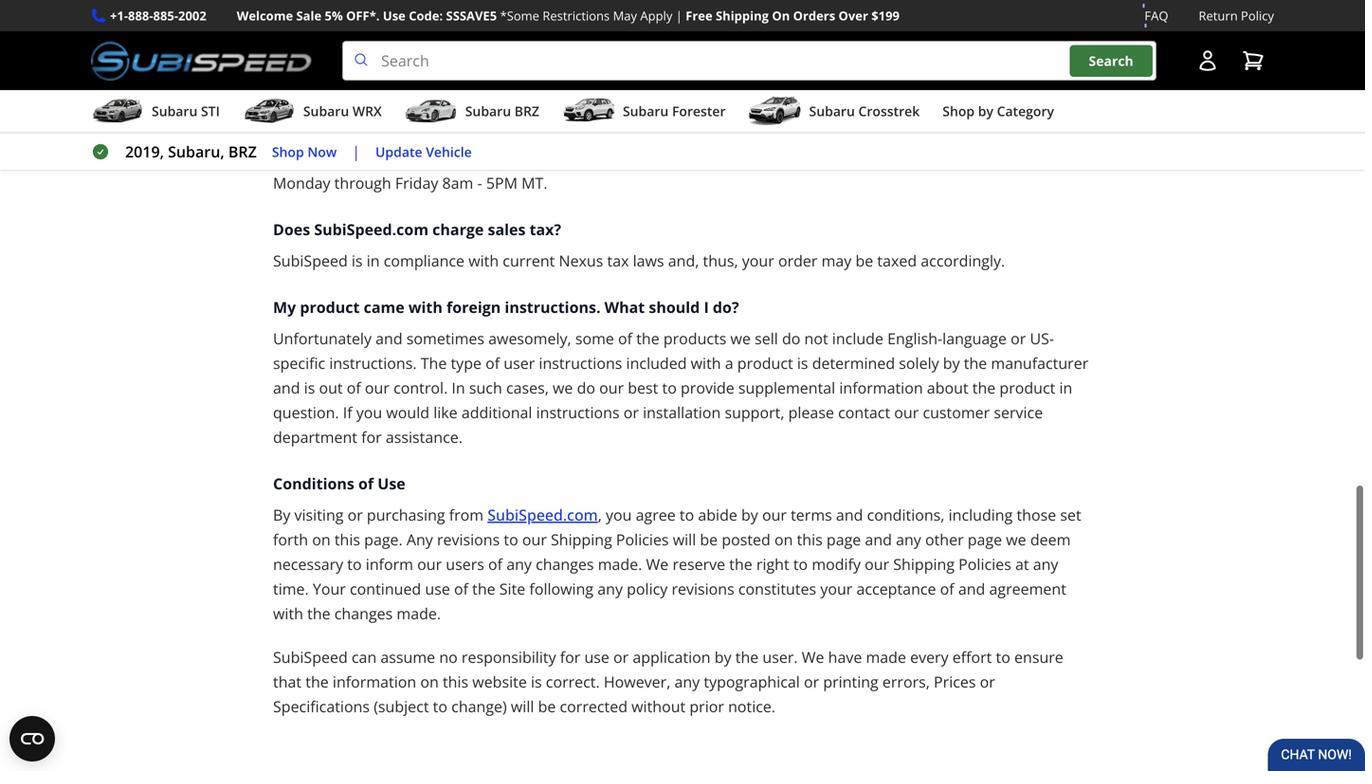 Task type: locate. For each thing, give the bounding box(es) containing it.
is down subispeed.com charge
[[352, 251, 363, 271]]

for left assistance.
[[362, 427, 382, 447]]

0 vertical spatial your
[[758, 123, 791, 144]]

have up printing at right
[[829, 647, 863, 667]]

support, inside subispeed proudly offers a 110% price match guarantee. if you find a lower price for the same product on a competitor's website, we will gladly match that price and beat them by 10% of the difference. please note, the product must be in-stock and we must price match before you place your order. as always, if you have questions about a product or need installation support, assistance from our friendly customer service department is available monday through friday 8am - 5pm mt.
[[532, 148, 591, 168]]

we inside , you agree to abide by our terms and conditions, including those set forth on this page. any revisions to our shipping policies will be posted on this page and any other page we deem necessary to inform our users of any changes made. we reserve the right to modify our shipping policies at any time. your continued use of the site following any policy revisions constitutes your acceptance of and agreement with the changes made.
[[646, 554, 669, 574]]

subispeed up competitor's
[[273, 74, 348, 94]]

may
[[822, 251, 852, 271]]

0 vertical spatial we
[[646, 554, 669, 574]]

0 horizontal spatial service
[[868, 148, 917, 168]]

if inside "unfortunately and sometimes awesomely, some of the products we sell do not include english-language or us- specific instructions. the type of user instructions included with a product is determined solely by the manufacturer and is out of our control. in such cases, we do our best to provide supplemental information about the product in question. if you would like additional instructions or installation support, please contact our customer service department for assistance."
[[343, 402, 352, 423]]

customer inside "unfortunately and sometimes awesomely, some of the products we sell do not include english-language or us- specific instructions. the type of user instructions included with a product is determined solely by the manufacturer and is out of our control. in such cases, we do our best to provide supplemental information about the product in question. if you would like additional instructions or installation support, please contact our customer service department for assistance."
[[923, 402, 990, 423]]

instructions down the some
[[539, 353, 623, 373]]

0 horizontal spatial must
[[333, 123, 369, 144]]

885-
[[153, 7, 178, 24]]

2 horizontal spatial will
[[673, 529, 696, 550]]

we
[[646, 554, 669, 574], [802, 647, 825, 667]]

product down sell
[[738, 353, 794, 373]]

1 vertical spatial customer
[[923, 402, 990, 423]]

be left in-
[[373, 123, 391, 144]]

customer inside subispeed proudly offers a 110% price match guarantee. if you find a lower price for the same product on a competitor's website, we will gladly match that price and beat them by 10% of the difference. please note, the product must be in-stock and we must price match before you place your order. as always, if you have questions about a product or need installation support, assistance from our friendly customer service department is available monday through friday 8am - 5pm mt.
[[797, 148, 864, 168]]

1 vertical spatial does
[[273, 219, 310, 240]]

1 vertical spatial use
[[378, 473, 406, 494]]

for inside subispeed proudly offers a 110% price match guarantee. if you find a lower price for the same product on a competitor's website, we will gladly match that price and beat them by 10% of the difference. please note, the product must be in-stock and we must price match before you place your order. as always, if you have questions about a product or need installation support, assistance from our friendly customer service department is available monday through friday 8am - 5pm mt.
[[850, 74, 871, 94]]

1 vertical spatial in
[[1060, 378, 1073, 398]]

subispeed.com price
[[314, 43, 471, 63]]

correct.
[[546, 672, 600, 692]]

with up provide
[[691, 353, 721, 373]]

shop inside dropdown button
[[943, 102, 975, 120]]

shop for shop by category
[[943, 102, 975, 120]]

through
[[335, 173, 391, 193]]

for up subaru crosstrek
[[850, 74, 871, 94]]

i
[[704, 297, 709, 317]]

be inside , you agree to abide by our terms and conditions, including those set forth on this page. any revisions to our shipping policies will be posted on this page and any other page we deem necessary to inform our users of any changes made. we reserve the right to modify our shipping policies at any time. your continued use of the site following any policy revisions constitutes your acceptance of and agreement with the changes made.
[[700, 529, 718, 550]]

from inside subispeed proudly offers a 110% price match guarantee. if you find a lower price for the same product on a competitor's website, we will gladly match that price and beat them by 10% of the difference. please note, the product must be in-stock and we must price match before you place your order. as always, if you have questions about a product or need installation support, assistance from our friendly customer service department is available monday through friday 8am - 5pm mt.
[[672, 148, 707, 168]]

subaru brz
[[465, 102, 540, 120]]

monday
[[273, 173, 331, 193]]

our
[[711, 148, 735, 168], [365, 378, 390, 398], [600, 378, 624, 398], [895, 402, 919, 423], [763, 505, 787, 525], [523, 529, 547, 550], [418, 554, 442, 574], [865, 554, 890, 574]]

1 vertical spatial do
[[577, 378, 596, 398]]

policy
[[1242, 7, 1275, 24]]

and left agreement
[[959, 579, 986, 599]]

does down monday
[[273, 219, 310, 240]]

subaru up now
[[303, 102, 349, 120]]

2 must from the left
[[509, 123, 545, 144]]

users
[[446, 554, 485, 574]]

0 vertical spatial about
[[273, 148, 315, 168]]

1 vertical spatial instructions
[[536, 402, 620, 423]]

to right "effort"
[[996, 647, 1011, 667]]

from
[[672, 148, 707, 168], [449, 505, 484, 525]]

you left would
[[356, 402, 382, 423]]

1 horizontal spatial shop
[[943, 102, 975, 120]]

specific
[[273, 353, 326, 373]]

use right off*.
[[383, 7, 406, 24]]

will down website
[[511, 696, 534, 717]]

forester
[[672, 102, 726, 120]]

have
[[961, 123, 994, 144], [829, 647, 863, 667]]

have down shop by category
[[961, 123, 994, 144]]

0 horizontal spatial that
[[273, 672, 302, 692]]

of down "users"
[[454, 579, 469, 599]]

you up forester
[[694, 74, 720, 94]]

installation inside subispeed proudly offers a 110% price match guarantee. if you find a lower price for the same product on a competitor's website, we will gladly match that price and beat them by 10% of the difference. please note, the product must be in-stock and we must price match before you place your order. as always, if you have questions about a product or need installation support, assistance from our friendly customer service department is available monday through friday 8am - 5pm mt.
[[450, 148, 528, 168]]

to
[[663, 378, 677, 398], [680, 505, 695, 525], [504, 529, 519, 550], [347, 554, 362, 574], [794, 554, 808, 574], [996, 647, 1011, 667], [433, 696, 448, 717]]

1 vertical spatial from
[[449, 505, 484, 525]]

modify
[[812, 554, 861, 574]]

and
[[644, 99, 671, 119], [454, 123, 481, 144], [376, 328, 403, 349], [273, 378, 300, 398], [837, 505, 864, 525], [865, 529, 893, 550], [959, 579, 986, 599]]

subispeed can assume no responsibility for use or application by the user. we have made every effort to ensure that the information on this website is correct. however, any typographical or printing errors, prices or specifications (subject to change) will be corrected without prior notice.
[[273, 647, 1064, 717]]

service inside subispeed proudly offers a 110% price match guarantee. if you find a lower price for the same product on a competitor's website, we will gladly match that price and beat them by 10% of the difference. please note, the product must be in-stock and we must price match before you place your order. as always, if you have questions about a product or need installation support, assistance from our friendly customer service department is available monday through friday 8am - 5pm mt.
[[868, 148, 917, 168]]

0 vertical spatial information
[[840, 378, 924, 398]]

0 vertical spatial customer
[[797, 148, 864, 168]]

use up purchasing
[[378, 473, 406, 494]]

1 subaru from the left
[[152, 102, 198, 120]]

revisions
[[437, 529, 500, 550], [672, 579, 735, 599]]

0 vertical spatial for
[[850, 74, 871, 94]]

our right contact
[[895, 402, 919, 423]]

5 subaru from the left
[[810, 102, 855, 120]]

1 vertical spatial department
[[273, 427, 358, 447]]

changes up following
[[536, 554, 594, 574]]

button image
[[1197, 49, 1220, 72]]

1 vertical spatial subispeed
[[273, 251, 348, 271]]

1 horizontal spatial policies
[[959, 554, 1012, 574]]

off*.
[[346, 7, 380, 24]]

policies down agree
[[616, 529, 669, 550]]

service
[[868, 148, 917, 168], [994, 402, 1044, 423]]

1 horizontal spatial |
[[676, 7, 683, 24]]

service inside "unfortunately and sometimes awesomely, some of the products we sell do not include english-language or us- specific instructions. the type of user instructions included with a product is determined solely by the manufacturer and is out of our control. in such cases, we do our best to provide supplemental information about the product in question. if you would like additional instructions or installation support, please contact our customer service department for assistance."
[[994, 402, 1044, 423]]

| left the free
[[676, 7, 683, 24]]

any inside subispeed can assume no responsibility for use or application by the user. we have made every effort to ensure that the information on this website is correct. however, any typographical or printing errors, prices or specifications (subject to change) will be corrected without prior notice.
[[675, 672, 700, 692]]

subispeed inside subispeed proudly offers a 110% price match guarantee. if you find a lower price for the same product on a competitor's website, we will gladly match that price and beat them by 10% of the difference. please note, the product must be in-stock and we must price match before you place your order. as always, if you have questions about a product or need installation support, assistance from our friendly customer service department is available monday through friday 8am - 5pm mt.
[[273, 74, 348, 94]]

2 page from the left
[[968, 529, 1003, 550]]

1 vertical spatial about
[[927, 378, 969, 398]]

however,
[[604, 672, 671, 692]]

0 horizontal spatial revisions
[[437, 529, 500, 550]]

on inside subispeed can assume no responsibility for use or application by the user. we have made every effort to ensure that the information on this website is correct. however, any typographical or printing errors, prices or specifications (subject to change) will be corrected without prior notice.
[[421, 672, 439, 692]]

accordingly.
[[921, 251, 1006, 271]]

do down the some
[[577, 378, 596, 398]]

crosstrek
[[859, 102, 920, 120]]

your inside , you agree to abide by our terms and conditions, including those set forth on this page. any revisions to our shipping policies will be posted on this page and any other page we deem necessary to inform our users of any changes made. we reserve the right to modify our shipping policies at any time. your continued use of the site following any policy revisions constitutes your acceptance of and agreement with the changes made.
[[821, 579, 853, 599]]

1 horizontal spatial page
[[968, 529, 1003, 550]]

with down the 'time.'
[[273, 603, 303, 624]]

about inside subispeed proudly offers a 110% price match guarantee. if you find a lower price for the same product on a competitor's website, we will gladly match that price and beat them by 10% of the difference. please note, the product must be in-stock and we must price match before you place your order. as always, if you have questions about a product or need installation support, assistance from our friendly customer service department is available monday through friday 8am - 5pm mt.
[[273, 148, 315, 168]]

any up site
[[507, 554, 532, 574]]

english-
[[888, 328, 943, 349]]

if
[[918, 123, 927, 144]]

you inside "unfortunately and sometimes awesomely, some of the products we sell do not include english-language or us- specific instructions. the type of user instructions included with a product is determined solely by the manufacturer and is out of our control. in such cases, we do our best to provide supplemental information about the product in question. if you would like additional instructions or installation support, please contact our customer service department for assistance."
[[356, 402, 382, 423]]

customer down order. as
[[797, 148, 864, 168]]

1 page from the left
[[827, 529, 862, 550]]

or left printing at right
[[804, 672, 820, 692]]

0 horizontal spatial policies
[[616, 529, 669, 550]]

1 vertical spatial price
[[605, 99, 640, 119]]

0 vertical spatial instructions.
[[505, 297, 601, 317]]

subaru forester button
[[562, 94, 726, 132]]

service down always,
[[868, 148, 917, 168]]

product up please
[[944, 74, 1000, 94]]

our down place
[[711, 148, 735, 168]]

1 horizontal spatial we
[[802, 647, 825, 667]]

0 horizontal spatial about
[[273, 148, 315, 168]]

that down match
[[573, 99, 601, 119]]

product down manufacturer
[[1000, 378, 1056, 398]]

if up beat
[[681, 74, 690, 94]]

welcome sale 5% off*. use code: sssave5 *some restrictions may apply | free shipping on orders over $199
[[237, 7, 900, 24]]

service down manufacturer
[[994, 402, 1044, 423]]

0 horizontal spatial information
[[333, 672, 417, 692]]

of inside subispeed proudly offers a 110% price match guarantee. if you find a lower price for the same product on a competitor's website, we will gladly match that price and beat them by 10% of the difference. please note, the product must be in-stock and we must price match before you place your order. as always, if you have questions about a product or need installation support, assistance from our friendly customer service department is available monday through friday 8am - 5pm mt.
[[807, 99, 821, 119]]

on up note,
[[1004, 74, 1022, 94]]

1 vertical spatial instructions.
[[329, 353, 417, 373]]

or down in-
[[391, 148, 406, 168]]

on
[[1004, 74, 1022, 94], [312, 529, 331, 550], [775, 529, 793, 550], [421, 672, 439, 692]]

1 vertical spatial if
[[343, 402, 352, 423]]

price left match
[[549, 123, 584, 144]]

0 horizontal spatial from
[[449, 505, 484, 525]]

must
[[333, 123, 369, 144], [509, 123, 545, 144]]

may
[[613, 7, 637, 24]]

0 horizontal spatial this
[[335, 529, 360, 550]]

0 horizontal spatial we
[[646, 554, 669, 574]]

a up provide
[[725, 353, 734, 373]]

department inside "unfortunately and sometimes awesomely, some of the products we sell do not include english-language or us- specific instructions. the type of user instructions included with a product is determined solely by the manufacturer and is out of our control. in such cases, we do our best to provide supplemental information about the product in question. if you would like additional instructions or installation support, please contact our customer service department for assistance."
[[273, 427, 358, 447]]

0 horizontal spatial shop
[[272, 143, 304, 161]]

0 horizontal spatial department
[[273, 427, 358, 447]]

1 horizontal spatial from
[[672, 148, 707, 168]]

with inside , you agree to abide by our terms and conditions, including those set forth on this page. any revisions to our shipping policies will be posted on this page and any other page we deem necessary to inform our users of any changes made. we reserve the right to modify our shipping policies at any time. your continued use of the site following any policy revisions constitutes your acceptance of and agreement with the changes made.
[[273, 603, 303, 624]]

conditions,
[[868, 505, 945, 525]]

1 horizontal spatial in
[[1060, 378, 1073, 398]]

information down can
[[333, 672, 417, 692]]

1 horizontal spatial this
[[443, 672, 469, 692]]

have inside subispeed proudly offers a 110% price match guarantee. if you find a lower price for the same product on a competitor's website, we will gladly match that price and beat them by 10% of the difference. please note, the product must be in-stock and we must price match before you place your order. as always, if you have questions about a product or need installation support, assistance from our friendly customer service department is available monday through friday 8am - 5pm mt.
[[961, 123, 994, 144]]

1 vertical spatial revisions
[[672, 579, 735, 599]]

| up through
[[352, 141, 360, 162]]

1 vertical spatial that
[[273, 672, 302, 692]]

1 horizontal spatial brz
[[515, 102, 540, 120]]

1 vertical spatial have
[[829, 647, 863, 667]]

0 vertical spatial changes
[[536, 554, 594, 574]]

1 does from the top
[[273, 43, 310, 63]]

0 vertical spatial department
[[921, 148, 1005, 168]]

2 subispeed from the top
[[273, 251, 348, 271]]

0 vertical spatial brz
[[515, 102, 540, 120]]

0 vertical spatial use
[[383, 7, 406, 24]]

for inside subispeed can assume no responsibility for use or application by the user. we have made every effort to ensure that the information on this website is correct. however, any typographical or printing errors, prices or specifications (subject to change) will be corrected without prior notice.
[[560, 647, 581, 667]]

brz
[[515, 102, 540, 120], [228, 141, 257, 162]]

specifications
[[273, 696, 370, 717]]

1 horizontal spatial support,
[[725, 402, 785, 423]]

subaru for subaru crosstrek
[[810, 102, 855, 120]]

your right thus,
[[743, 251, 775, 271]]

customer down solely
[[923, 402, 990, 423]]

unfortunately and sometimes awesomely, some of the products we sell do not include english-language or us- specific instructions. the type of user instructions included with a product is determined solely by the manufacturer and is out of our control. in such cases, we do our best to provide supplemental information about the product in question. if you would like additional instructions or installation support, please contact our customer service department for assistance.
[[273, 328, 1089, 447]]

department down question.
[[273, 427, 358, 447]]

to inside "unfortunately and sometimes awesomely, some of the products we sell do not include english-language or us- specific instructions. the type of user instructions included with a product is determined solely by the manufacturer and is out of our control. in such cases, we do our best to provide supplemental information about the product in question. if you would like additional instructions or installation support, please contact our customer service department for assistance."
[[663, 378, 677, 398]]

subaru
[[152, 102, 198, 120], [303, 102, 349, 120], [465, 102, 511, 120], [623, 102, 669, 120], [810, 102, 855, 120]]

1 vertical spatial for
[[362, 427, 382, 447]]

1 vertical spatial use
[[585, 647, 610, 667]]

0 vertical spatial policies
[[616, 529, 669, 550]]

changes
[[536, 554, 594, 574], [335, 603, 393, 624]]

out
[[319, 378, 343, 398]]

forth
[[273, 529, 308, 550]]

about down solely
[[927, 378, 969, 398]]

sell
[[755, 328, 779, 349]]

made. up policy
[[598, 554, 643, 574]]

information up contact
[[840, 378, 924, 398]]

subaru down 110%
[[465, 102, 511, 120]]

this down no
[[443, 672, 469, 692]]

we down subaru brz
[[485, 123, 505, 144]]

deem
[[1031, 529, 1071, 550]]

subispeed for subispeed can assume no responsibility for use or application by the user. we have made every effort to ensure that the information on this website is correct. however, any typographical or printing errors, prices or specifications (subject to change) will be corrected without prior notice.
[[273, 647, 348, 667]]

instructions. up 'out'
[[329, 353, 417, 373]]

5pm
[[486, 173, 518, 193]]

this down terms
[[797, 529, 823, 550]]

1 vertical spatial made.
[[397, 603, 441, 624]]

subaru wrx button
[[243, 94, 382, 132]]

brz inside dropdown button
[[515, 102, 540, 120]]

0 horizontal spatial will
[[452, 99, 475, 119]]

match
[[549, 74, 594, 94]]

0 horizontal spatial |
[[352, 141, 360, 162]]

1 vertical spatial shop
[[272, 143, 304, 161]]

0 vertical spatial price
[[811, 74, 846, 94]]

information
[[840, 378, 924, 398], [333, 672, 417, 692]]

instructions
[[539, 353, 623, 373], [536, 402, 620, 423]]

to left abide
[[680, 505, 695, 525]]

from up "users"
[[449, 505, 484, 525]]

a subaru sti thumbnail image image
[[91, 97, 144, 125]]

subispeed proudly offers a 110% price match guarantee. if you find a lower price for the same product on a competitor's website, we will gladly match that price and beat them by 10% of the difference. please note, the product must be in-stock and we must price match before you place your order. as always, if you have questions about a product or need installation support, assistance from our friendly customer service department is available monday through friday 8am - 5pm mt.
[[273, 74, 1087, 193]]

by inside , you agree to abide by our terms and conditions, including those set forth on this page. any revisions to our shipping policies will be posted on this page and any other page we deem necessary to inform our users of any changes made. we reserve the right to modify our shipping policies at any time. your continued use of the site following any policy revisions constitutes your acceptance of and agreement with the changes made.
[[742, 505, 759, 525]]

3 subaru from the left
[[465, 102, 511, 120]]

on down assume
[[421, 672, 439, 692]]

shipping left on
[[716, 7, 769, 24]]

0 horizontal spatial installation
[[450, 148, 528, 168]]

the
[[874, 74, 898, 94], [825, 99, 848, 119], [1021, 99, 1045, 119], [637, 328, 660, 349], [964, 353, 988, 373], [973, 378, 996, 398], [730, 554, 753, 574], [472, 579, 496, 599], [307, 603, 331, 624], [736, 647, 759, 667], [306, 672, 329, 692]]

application
[[633, 647, 711, 667]]

will inside subispeed proudly offers a 110% price match guarantee. if you find a lower price for the same product on a competitor's website, we will gladly match that price and beat them by 10% of the difference. please note, the product must be in-stock and we must price match before you place your order. as always, if you have questions about a product or need installation support, assistance from our friendly customer service department is available monday through friday 8am - 5pm mt.
[[452, 99, 475, 119]]

4 subaru from the left
[[623, 102, 669, 120]]

0 horizontal spatial customer
[[797, 148, 864, 168]]

if inside subispeed proudly offers a 110% price match guarantee. if you find a lower price for the same product on a competitor's website, we will gladly match that price and beat them by 10% of the difference. please note, the product must be in-stock and we must price match before you place your order. as always, if you have questions about a product or need installation support, assistance from our friendly customer service department is available monday through friday 8am - 5pm mt.
[[681, 74, 690, 94]]

with
[[469, 251, 499, 271], [409, 297, 443, 317], [691, 353, 721, 373], [273, 603, 303, 624]]

we right cases,
[[553, 378, 573, 398]]

2 horizontal spatial for
[[850, 74, 871, 94]]

is left correct. at the bottom
[[531, 672, 542, 692]]

of right 10% on the top of the page
[[807, 99, 821, 119]]

be right may
[[856, 251, 874, 271]]

stock
[[413, 123, 450, 144]]

installation inside "unfortunately and sometimes awesomely, some of the products we sell do not include english-language or us- specific instructions. the type of user instructions included with a product is determined solely by the manufacturer and is out of our control. in such cases, we do our best to provide supplemental information about the product in question. if you would like additional instructions or installation support, please contact our customer service department for assistance."
[[643, 402, 721, 423]]

in-
[[395, 123, 413, 144]]

posted
[[722, 529, 771, 550]]

1 subispeed from the top
[[273, 74, 348, 94]]

such
[[469, 378, 503, 398]]

2 vertical spatial your
[[821, 579, 853, 599]]

information inside subispeed can assume no responsibility for use or application by the user. we have made every effort to ensure that the information on this website is correct. however, any typographical or printing errors, prices or specifications (subject to change) will be corrected without prior notice.
[[333, 672, 417, 692]]

by left 10% on the top of the page
[[752, 99, 769, 119]]

0 vertical spatial from
[[672, 148, 707, 168]]

0 vertical spatial support,
[[532, 148, 591, 168]]

open widget image
[[9, 716, 55, 762]]

0 vertical spatial subispeed
[[273, 74, 348, 94]]

1 must from the left
[[333, 123, 369, 144]]

1 horizontal spatial made.
[[598, 554, 643, 574]]

those
[[1017, 505, 1057, 525]]

subispeed logo image
[[91, 41, 312, 81]]

by inside subispeed can assume no responsibility for use or application by the user. we have made every effort to ensure that the information on this website is correct. however, any typographical or printing errors, prices or specifications (subject to change) will be corrected without prior notice.
[[715, 647, 732, 667]]

faq link
[[1145, 6, 1169, 26]]

your inside subispeed proudly offers a 110% price match guarantee. if you find a lower price for the same product on a competitor's website, we will gladly match that price and beat them by 10% of the difference. please note, the product must be in-stock and we must price match before you place your order. as always, if you have questions about a product or need installation support, assistance from our friendly customer service department is available monday through friday 8am - 5pm mt.
[[758, 123, 791, 144]]

revisions up "users"
[[437, 529, 500, 550]]

note,
[[981, 99, 1018, 119]]

subaru wrx
[[303, 102, 382, 120]]

support, inside "unfortunately and sometimes awesomely, some of the products we sell do not include english-language or us- specific instructions. the type of user instructions included with a product is determined solely by the manufacturer and is out of our control. in such cases, we do our best to provide supplemental information about the product in question. if you would like additional instructions or installation support, please contact our customer service department for assistance."
[[725, 402, 785, 423]]

0 horizontal spatial if
[[343, 402, 352, 423]]

0 vertical spatial shop
[[943, 102, 975, 120]]

set
[[1061, 505, 1082, 525]]

be inside subispeed can assume no responsibility for use or application by the user. we have made every effort to ensure that the information on this website is correct. however, any typographical or printing errors, prices or specifications (subject to change) will be corrected without prior notice.
[[538, 696, 556, 717]]

on inside subispeed proudly offers a 110% price match guarantee. if you find a lower price for the same product on a competitor's website, we will gladly match that price and beat them by 10% of the difference. please note, the product must be in-stock and we must price match before you place your order. as always, if you have questions about a product or need installation support, assistance from our friendly customer service department is available monday through friday 8am - 5pm mt.
[[1004, 74, 1022, 94]]

installation down provide
[[643, 402, 721, 423]]

brz down the price
[[515, 102, 540, 120]]

order. as
[[794, 123, 859, 144]]

0 horizontal spatial for
[[362, 427, 382, 447]]

of right the some
[[618, 328, 633, 349]]

subispeed inside subispeed can assume no responsibility for use or application by the user. we have made every effort to ensure that the information on this website is correct. however, any typographical or printing errors, prices or specifications (subject to change) will be corrected without prior notice.
[[273, 647, 348, 667]]

1 vertical spatial policies
[[959, 554, 1012, 574]]

of down other
[[941, 579, 955, 599]]

0 vertical spatial installation
[[450, 148, 528, 168]]

shipping
[[716, 7, 769, 24], [551, 529, 613, 550], [894, 554, 955, 574]]

typographical
[[704, 672, 800, 692]]

1 horizontal spatial have
[[961, 123, 994, 144]]

1 horizontal spatial that
[[573, 99, 601, 119]]

1 horizontal spatial information
[[840, 378, 924, 398]]

your down modify
[[821, 579, 853, 599]]

revisions down reserve
[[672, 579, 735, 599]]

2 subaru from the left
[[303, 102, 349, 120]]

any
[[896, 529, 922, 550], [507, 554, 532, 574], [1034, 554, 1059, 574], [598, 579, 623, 599], [675, 672, 700, 692]]

1 horizontal spatial customer
[[923, 402, 990, 423]]

our up would
[[365, 378, 390, 398]]

3 subispeed from the top
[[273, 647, 348, 667]]

will up reserve
[[673, 529, 696, 550]]

1 vertical spatial information
[[333, 672, 417, 692]]

installation up '-'
[[450, 148, 528, 168]]

page up modify
[[827, 529, 862, 550]]

assistance.
[[386, 427, 463, 447]]

110%
[[468, 74, 507, 94]]

1 horizontal spatial use
[[585, 647, 610, 667]]

subaru left sti
[[152, 102, 198, 120]]

0 horizontal spatial instructions.
[[329, 353, 417, 373]]

on up the right at the bottom right of page
[[775, 529, 793, 550]]

our up the acceptance
[[865, 554, 890, 574]]

prior
[[690, 696, 725, 717]]

including
[[949, 505, 1013, 525]]

0 vertical spatial do
[[782, 328, 801, 349]]

0 vertical spatial |
[[676, 7, 683, 24]]

use down "users"
[[425, 579, 450, 599]]

1 vertical spatial we
[[802, 647, 825, 667]]

that up specifications
[[273, 672, 302, 692]]

that inside subispeed can assume no responsibility for use or application by the user. we have made every effort to ensure that the information on this website is correct. however, any typographical or printing errors, prices or specifications (subject to change) will be corrected without prior notice.
[[273, 672, 302, 692]]

will down 110%
[[452, 99, 475, 119]]

about inside "unfortunately and sometimes awesomely, some of the products we sell do not include english-language or us- specific instructions. the type of user instructions included with a product is determined solely by the manufacturer and is out of our control. in such cases, we do our best to provide supplemental information about the product in question. if you would like additional instructions or installation support, please contact our customer service department for assistance."
[[927, 378, 969, 398]]

0 horizontal spatial have
[[829, 647, 863, 667]]

1 horizontal spatial will
[[511, 696, 534, 717]]

1 horizontal spatial department
[[921, 148, 1005, 168]]

2 does from the top
[[273, 219, 310, 240]]

made.
[[598, 554, 643, 574], [397, 603, 441, 624]]

1 vertical spatial will
[[673, 529, 696, 550]]

2 horizontal spatial shipping
[[894, 554, 955, 574]]

use inside subispeed can assume no responsibility for use or application by the user. we have made every effort to ensure that the information on this website is correct. however, any typographical or printing errors, prices or specifications (subject to change) will be corrected without prior notice.
[[585, 647, 610, 667]]

on
[[772, 7, 790, 24]]

we left sell
[[731, 328, 751, 349]]

1 horizontal spatial instructions.
[[505, 297, 601, 317]]

0 horizontal spatial support,
[[532, 148, 591, 168]]

for
[[850, 74, 871, 94], [362, 427, 382, 447], [560, 647, 581, 667]]

match?
[[475, 43, 530, 63]]

before
[[636, 123, 683, 144]]

search input field
[[343, 41, 1157, 81]]

price
[[811, 74, 846, 94], [605, 99, 640, 119], [549, 123, 584, 144]]

subispeed for subispeed proudly offers a 110% price match guarantee. if you find a lower price for the same product on a competitor's website, we will gladly match that price and beat them by 10% of the difference. please note, the product must be in-stock and we must price match before you place your order. as always, if you have questions about a product or need installation support, assistance from our friendly customer service department is available monday through friday 8am - 5pm mt.
[[273, 74, 348, 94]]

your up friendly
[[758, 123, 791, 144]]

by inside "unfortunately and sometimes awesomely, some of the products we sell do not include english-language or us- specific instructions. the type of user instructions included with a product is determined solely by the manufacturer and is out of our control. in such cases, we do our best to provide supplemental information about the product in question. if you would like additional instructions or installation support, please contact our customer service department for assistance."
[[944, 353, 960, 373]]

888-
[[128, 7, 153, 24]]

policies left at
[[959, 554, 1012, 574]]

2 vertical spatial subispeed
[[273, 647, 348, 667]]

subispeed up specifications
[[273, 647, 348, 667]]

will inside , you agree to abide by our terms and conditions, including those set forth on this page. any revisions to our shipping policies will be posted on this page and any other page we deem necessary to inform our users of any changes made. we reserve the right to modify our shipping policies at any time. your continued use of the site following any policy revisions constitutes your acceptance of and agreement with the changes made.
[[673, 529, 696, 550]]

0 horizontal spatial brz
[[228, 141, 257, 162]]

this left page.
[[335, 529, 360, 550]]

update vehicle button
[[376, 141, 472, 163]]

2019, subaru, brz
[[125, 141, 257, 162]]



Task type: describe. For each thing, give the bounding box(es) containing it.
our down any
[[418, 554, 442, 574]]

subispeed.com charge
[[314, 219, 484, 240]]

our left best
[[600, 378, 624, 398]]

or down best
[[624, 402, 639, 423]]

no
[[439, 647, 458, 667]]

,
[[598, 505, 602, 525]]

will inside subispeed can assume no responsibility for use or application by the user. we have made every effort to ensure that the information on this website is correct. however, any typographical or printing errors, prices or specifications (subject to change) will be corrected without prior notice.
[[511, 696, 534, 717]]

any left policy
[[598, 579, 623, 599]]

subaru forester
[[623, 102, 726, 120]]

installation for gladly match
[[450, 148, 528, 168]]

0 horizontal spatial made.
[[397, 603, 441, 624]]

is down not
[[798, 353, 809, 373]]

please
[[789, 402, 835, 423]]

any right at
[[1034, 554, 1059, 574]]

a up category
[[1026, 74, 1034, 94]]

that inside subispeed proudly offers a 110% price match guarantee. if you find a lower price for the same product on a competitor's website, we will gladly match that price and beat them by 10% of the difference. please note, the product must be in-stock and we must price match before you place your order. as always, if you have questions about a product or need installation support, assistance from our friendly customer service department is available monday through friday 8am - 5pm mt.
[[573, 99, 601, 119]]

instructions. inside "unfortunately and sometimes awesomely, some of the products we sell do not include english-language or us- specific instructions. the type of user instructions included with a product is determined solely by the manufacturer and is out of our control. in such cases, we do our best to provide supplemental information about the product in question. if you would like additional instructions or installation support, please contact our customer service department for assistance."
[[329, 353, 417, 373]]

available
[[1024, 148, 1087, 168]]

support, for please
[[725, 402, 785, 423]]

subaru crosstrek button
[[749, 94, 920, 132]]

responsibility
[[462, 647, 556, 667]]

is inside subispeed can assume no responsibility for use or application by the user. we have made every effort to ensure that the information on this website is correct. however, any typographical or printing errors, prices or specifications (subject to change) will be corrected without prior notice.
[[531, 672, 542, 692]]

notice.
[[729, 696, 776, 717]]

information inside "unfortunately and sometimes awesomely, some of the products we sell do not include english-language or us- specific instructions. the type of user instructions included with a product is determined solely by the manufacturer and is out of our control. in such cases, we do our best to provide supplemental information about the product in question. if you would like additional instructions or installation support, please contact our customer service department for assistance."
[[840, 378, 924, 398]]

0 vertical spatial made.
[[598, 554, 643, 574]]

a up monday
[[319, 148, 327, 168]]

and down specific
[[273, 378, 300, 398]]

1 vertical spatial changes
[[335, 603, 393, 624]]

1 vertical spatial brz
[[228, 141, 257, 162]]

and right the stock
[[454, 123, 481, 144]]

best
[[628, 378, 659, 398]]

us-
[[1031, 328, 1055, 349]]

find
[[724, 74, 751, 94]]

sti
[[201, 102, 220, 120]]

of up site
[[489, 554, 503, 574]]

use inside , you agree to abide by our terms and conditions, including those set forth on this page. any revisions to our shipping policies will be posted on this page and any other page we deem necessary to inform our users of any changes made. we reserve the right to modify our shipping policies at any time. your continued use of the site following any policy revisions constitutes your acceptance of and agreement with the changes made.
[[425, 579, 450, 599]]

to left inform
[[347, 554, 362, 574]]

place
[[717, 123, 754, 144]]

printing
[[824, 672, 879, 692]]

foreign
[[447, 297, 501, 317]]

to right "(subject"
[[433, 696, 448, 717]]

would
[[386, 402, 430, 423]]

of right 'out'
[[347, 378, 361, 398]]

friday
[[395, 173, 439, 193]]

supplemental
[[739, 378, 836, 398]]

offers
[[410, 74, 452, 94]]

time.
[[273, 579, 309, 599]]

manufacturer
[[992, 353, 1089, 373]]

prices
[[934, 672, 977, 692]]

1 vertical spatial shipping
[[551, 529, 613, 550]]

or left us-
[[1011, 328, 1027, 349]]

effort
[[953, 647, 993, 667]]

over
[[839, 7, 869, 24]]

beat
[[675, 99, 707, 119]]

a subaru forester thumbnail image image
[[562, 97, 616, 125]]

in
[[452, 378, 465, 398]]

product up unfortunately
[[300, 297, 360, 317]]

in inside "unfortunately and sometimes awesomely, some of the products we sell do not include english-language or us- specific instructions. the type of user instructions included with a product is determined solely by the manufacturer and is out of our control. in such cases, we do our best to provide supplemental information about the product in question. if you would like additional instructions or installation support, please contact our customer service department for assistance."
[[1060, 378, 1073, 398]]

or down "effort"
[[980, 672, 996, 692]]

subaru crosstrek
[[810, 102, 920, 120]]

visiting
[[295, 505, 344, 525]]

you right if
[[931, 123, 957, 144]]

a subaru crosstrek thumbnail image image
[[749, 97, 802, 125]]

and right terms
[[837, 505, 864, 525]]

subispeed.com
[[488, 505, 598, 525]]

additional
[[462, 402, 533, 423]]

1 vertical spatial your
[[743, 251, 775, 271]]

1 horizontal spatial do
[[782, 328, 801, 349]]

conditions
[[273, 473, 355, 494]]

with up sometimes
[[409, 297, 443, 317]]

to down subispeed.com
[[504, 529, 519, 550]]

update vehicle
[[376, 143, 472, 161]]

and down came
[[376, 328, 403, 349]]

any down conditions,
[[896, 529, 922, 550]]

shop now
[[272, 143, 337, 161]]

$199
[[872, 7, 900, 24]]

can
[[352, 647, 377, 667]]

by inside subispeed proudly offers a 110% price match guarantee. if you find a lower price for the same product on a competitor's website, we will gladly match that price and beat them by 10% of the difference. please note, the product must be in-stock and we must price match before you place your order. as always, if you have questions about a product or need installation support, assistance from our friendly customer service department is available monday through friday 8am - 5pm mt.
[[752, 99, 769, 119]]

subispeed is in compliance with current nexus tax laws and, thus, your order may be taxed accordingly.
[[273, 251, 1006, 271]]

a left 110%
[[456, 74, 464, 94]]

of up such on the left of the page
[[486, 353, 500, 373]]

should
[[649, 297, 700, 317]]

control.
[[394, 378, 448, 398]]

a subaru brz thumbnail image image
[[405, 97, 458, 125]]

category
[[997, 102, 1055, 120]]

2002
[[178, 7, 207, 24]]

price
[[511, 74, 545, 94]]

shop for shop now
[[272, 143, 304, 161]]

be inside subispeed proudly offers a 110% price match guarantee. if you find a lower price for the same product on a competitor's website, we will gladly match that price and beat them by 10% of the difference. please note, the product must be in-stock and we must price match before you place your order. as always, if you have questions about a product or need installation support, assistance from our friendly customer service department is available monday through friday 8am - 5pm mt.
[[373, 123, 391, 144]]

code:
[[409, 7, 443, 24]]

inform
[[366, 554, 414, 574]]

for inside "unfortunately and sometimes awesomely, some of the products we sell do not include english-language or us- specific instructions. the type of user instructions included with a product is determined solely by the manufacturer and is out of our control. in such cases, we do our best to provide supplemental information about the product in question. if you would like additional instructions or installation support, please contact our customer service department for assistance."
[[362, 427, 382, 447]]

is left 'out'
[[304, 378, 315, 398]]

1 horizontal spatial shipping
[[716, 7, 769, 24]]

our inside subispeed proudly offers a 110% price match guarantee. if you find a lower price for the same product on a competitor's website, we will gladly match that price and beat them by 10% of the difference. please note, the product must be in-stock and we must price match before you place your order. as always, if you have questions about a product or need installation support, assistance from our friendly customer service department is available monday through friday 8am - 5pm mt.
[[711, 148, 735, 168]]

we inside subispeed can assume no responsibility for use or application by the user. we have made every effort to ensure that the information on this website is correct. however, any typographical or printing errors, prices or specifications (subject to change) will be corrected without prior notice.
[[802, 647, 825, 667]]

policy
[[627, 579, 668, 599]]

our left terms
[[763, 505, 787, 525]]

my
[[273, 297, 296, 317]]

tax?
[[530, 219, 562, 240]]

sssave5
[[446, 7, 497, 24]]

0 vertical spatial instructions
[[539, 353, 623, 373]]

we up the stock
[[428, 99, 448, 119]]

guarantee.
[[597, 74, 677, 94]]

every
[[911, 647, 949, 667]]

what
[[605, 297, 645, 317]]

subaru for subaru wrx
[[303, 102, 349, 120]]

does subispeed.com price match?
[[273, 43, 530, 63]]

installation for included
[[643, 402, 721, 423]]

laws
[[633, 251, 665, 271]]

or down conditions of use
[[348, 505, 363, 525]]

or up the however,
[[614, 647, 629, 667]]

update
[[376, 143, 423, 161]]

we inside , you agree to abide by our terms and conditions, including those set forth on this page. any revisions to our shipping policies will be posted on this page and any other page we deem necessary to inform our users of any changes made. we reserve the right to modify our shipping policies at any time. your continued use of the site following any policy revisions constitutes your acceptance of and agreement with the changes made.
[[1007, 529, 1027, 550]]

have inside subispeed can assume no responsibility for use or application by the user. we have made every effort to ensure that the information on this website is correct. however, any typographical or printing errors, prices or specifications (subject to change) will be corrected without prior notice.
[[829, 647, 863, 667]]

to right the right at the bottom right of page
[[794, 554, 808, 574]]

a subaru wrx thumbnail image image
[[243, 97, 296, 125]]

is inside subispeed proudly offers a 110% price match guarantee. if you find a lower price for the same product on a competitor's website, we will gladly match that price and beat them by 10% of the difference. please note, the product must be in-stock and we must price match before you place your order. as always, if you have questions about a product or need installation support, assistance from our friendly customer service department is available monday through friday 8am - 5pm mt.
[[1009, 148, 1021, 168]]

this inside subispeed can assume no responsibility for use or application by the user. we have made every effort to ensure that the information on this website is correct. however, any typographical or printing errors, prices or specifications (subject to change) will be corrected without prior notice.
[[443, 672, 469, 692]]

vehicle
[[426, 143, 472, 161]]

ensure
[[1015, 647, 1064, 667]]

order
[[779, 251, 818, 271]]

of up purchasing
[[359, 473, 374, 494]]

like
[[434, 402, 458, 423]]

purchasing
[[367, 505, 445, 525]]

and up before
[[644, 99, 671, 119]]

2 vertical spatial price
[[549, 123, 584, 144]]

contact
[[839, 402, 891, 423]]

made
[[866, 647, 907, 667]]

2 vertical spatial shipping
[[894, 554, 955, 574]]

+1-888-885-2002
[[110, 7, 207, 24]]

will for to
[[673, 529, 696, 550]]

does for does subispeed.com price match?
[[273, 43, 310, 63]]

with down sales
[[469, 251, 499, 271]]

, you agree to abide by our terms and conditions, including those set forth on this page. any revisions to our shipping policies will be posted on this page and any other page we deem necessary to inform our users of any changes made. we reserve the right to modify our shipping policies at any time. your continued use of the site following any policy revisions constitutes your acceptance of and agreement with the changes made.
[[273, 505, 1082, 624]]

0 vertical spatial revisions
[[437, 529, 500, 550]]

-
[[478, 173, 483, 193]]

awesomely,
[[489, 328, 572, 349]]

assistance
[[595, 148, 668, 168]]

you down forester
[[687, 123, 713, 144]]

2 horizontal spatial price
[[811, 74, 846, 94]]

faq
[[1145, 7, 1169, 24]]

always,
[[862, 123, 914, 144]]

necessary
[[273, 554, 344, 574]]

apply
[[641, 7, 673, 24]]

a inside "unfortunately and sometimes awesomely, some of the products we sell do not include english-language or us- specific instructions. the type of user instructions included with a product is determined solely by the manufacturer and is out of our control. in such cases, we do our best to provide supplemental information about the product in question. if you would like additional instructions or installation support, please contact our customer service department for assistance."
[[725, 353, 734, 373]]

your
[[313, 579, 346, 599]]

you inside , you agree to abide by our terms and conditions, including those set forth on this page. any revisions to our shipping policies will be posted on this page and any other page we deem necessary to inform our users of any changes made. we reserve the right to modify our shipping policies at any time. your continued use of the site following any policy revisions constitutes your acceptance of and agreement with the changes made.
[[606, 505, 632, 525]]

product down competitor's
[[273, 123, 329, 144]]

1 horizontal spatial price
[[605, 99, 640, 119]]

or inside subispeed proudly offers a 110% price match guarantee. if you find a lower price for the same product on a competitor's website, we will gladly match that price and beat them by 10% of the difference. please note, the product must be in-stock and we must price match before you place your order. as always, if you have questions about a product or need installation support, assistance from our friendly customer service department is available monday through friday 8am - 5pm mt.
[[391, 148, 406, 168]]

on down visiting on the bottom of page
[[312, 529, 331, 550]]

2 horizontal spatial this
[[797, 529, 823, 550]]

subaru for subaru forester
[[623, 102, 669, 120]]

and down conditions,
[[865, 529, 893, 550]]

subispeed.com link
[[488, 505, 598, 525]]

a right find
[[755, 74, 764, 94]]

(subject
[[374, 696, 429, 717]]

do?
[[713, 297, 739, 317]]

our down subispeed.com
[[523, 529, 547, 550]]

does for does subispeed.com charge sales tax?
[[273, 219, 310, 240]]

any
[[407, 529, 433, 550]]

product up through
[[331, 148, 387, 168]]

agree
[[636, 505, 676, 525]]

will for a
[[452, 99, 475, 119]]

with inside "unfortunately and sometimes awesomely, some of the products we sell do not include english-language or us- specific instructions. the type of user instructions included with a product is determined solely by the manufacturer and is out of our control. in such cases, we do our best to provide supplemental information about the product in question. if you would like additional instructions or installation support, please contact our customer service department for assistance."
[[691, 353, 721, 373]]

shop now link
[[272, 141, 337, 163]]

subaru for subaru sti
[[152, 102, 198, 120]]

and,
[[668, 251, 699, 271]]

support, for assistance
[[532, 148, 591, 168]]

department inside subispeed proudly offers a 110% price match guarantee. if you find a lower price for the same product on a competitor's website, we will gladly match that price and beat them by 10% of the difference. please note, the product must be in-stock and we must price match before you place your order. as always, if you have questions about a product or need installation support, assistance from our friendly customer service department is available monday through friday 8am - 5pm mt.
[[921, 148, 1005, 168]]

right
[[757, 554, 790, 574]]

website
[[473, 672, 527, 692]]

0 vertical spatial in
[[367, 251, 380, 271]]

10%
[[773, 99, 803, 119]]

errors,
[[883, 672, 930, 692]]

subaru sti
[[152, 102, 220, 120]]

0 horizontal spatial do
[[577, 378, 596, 398]]

1 horizontal spatial changes
[[536, 554, 594, 574]]

same
[[902, 74, 940, 94]]

subispeed for subispeed is in compliance with current nexus tax laws and, thus, your order may be taxed accordingly.
[[273, 251, 348, 271]]

return policy link
[[1199, 6, 1275, 26]]

type
[[451, 353, 482, 373]]

subaru for subaru brz
[[465, 102, 511, 120]]

at
[[1016, 554, 1030, 574]]

by inside dropdown button
[[979, 102, 994, 120]]

some
[[576, 328, 615, 349]]



Task type: vqa. For each thing, say whether or not it's contained in the screenshot.
left in
yes



